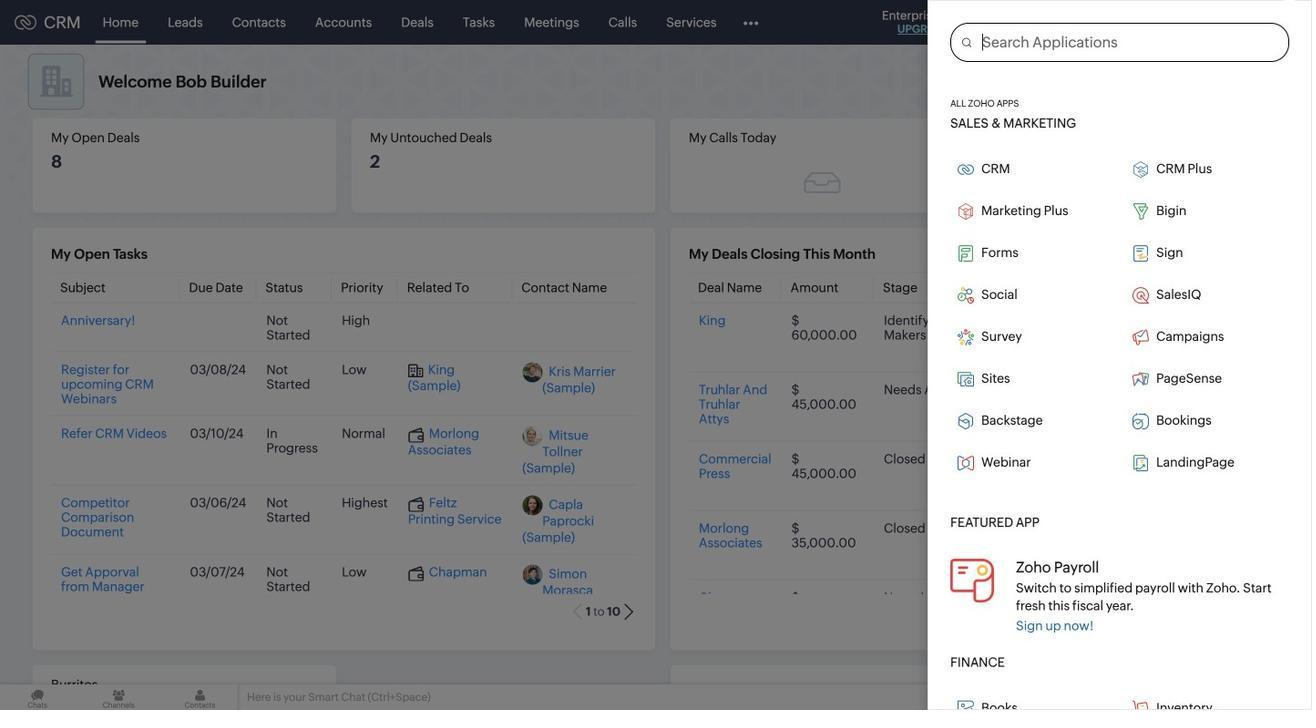 Task type: vqa. For each thing, say whether or not it's contained in the screenshot.
Search Applications text field
yes



Task type: locate. For each thing, give the bounding box(es) containing it.
chats image
[[0, 685, 75, 710]]

signals element
[[1074, 0, 1108, 45]]

create menu image
[[1003, 11, 1025, 33]]

channels image
[[81, 685, 156, 710]]

create menu element
[[992, 0, 1036, 44]]

profile image
[[1230, 8, 1260, 37]]

calendar image
[[1119, 15, 1135, 30]]



Task type: describe. For each thing, give the bounding box(es) containing it.
signals image
[[1085, 15, 1097, 30]]

search image
[[1047, 15, 1063, 30]]

logo image
[[15, 15, 36, 30]]

search element
[[1036, 0, 1074, 45]]

zoho payroll image
[[951, 559, 994, 602]]

Search Applications text field
[[972, 24, 1289, 61]]

contacts image
[[163, 685, 238, 710]]

profile element
[[1220, 0, 1271, 44]]



